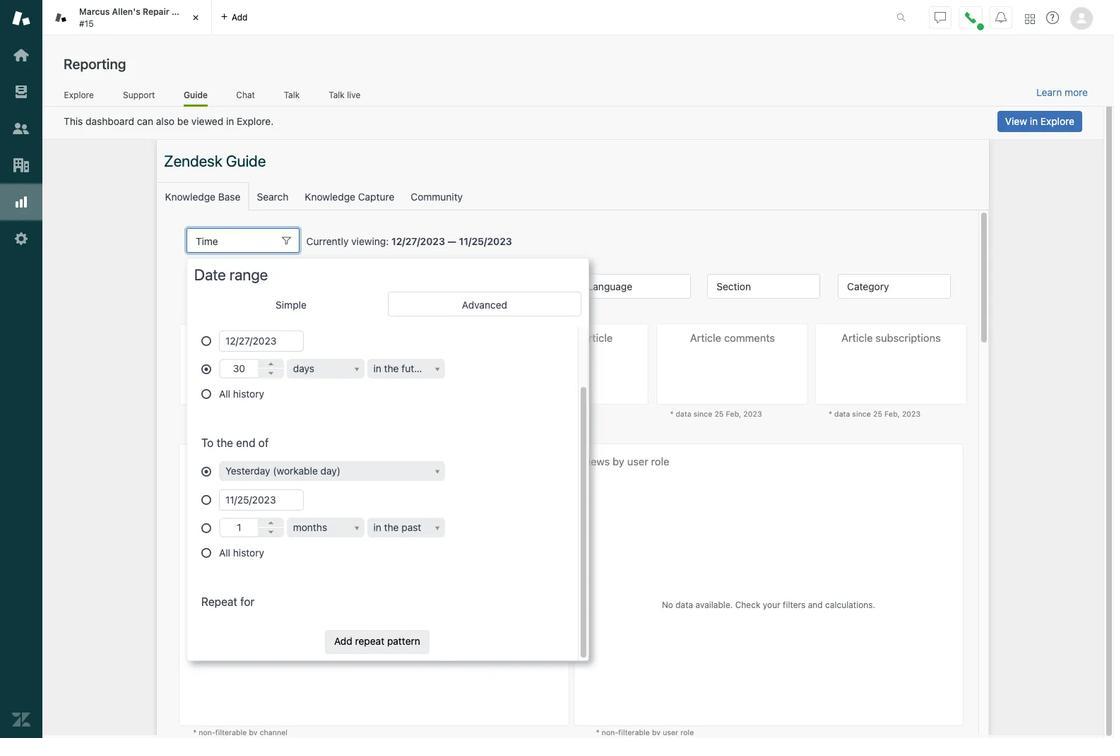 Task type: vqa. For each thing, say whether or not it's contained in the screenshot.
7th (GMT- from the bottom
no



Task type: locate. For each thing, give the bounding box(es) containing it.
views image
[[12, 83, 30, 101]]

2 in from the left
[[1030, 115, 1038, 127]]

talk left live
[[329, 89, 345, 100]]

can
[[137, 115, 153, 127]]

viewed
[[191, 115, 223, 127]]

0 horizontal spatial in
[[226, 115, 234, 127]]

talk live link
[[328, 89, 361, 105]]

view in explore
[[1005, 115, 1075, 127]]

organizations image
[[12, 156, 30, 175]]

0 vertical spatial explore
[[64, 89, 94, 100]]

zendesk products image
[[1025, 14, 1035, 24]]

talk live
[[329, 89, 361, 100]]

0 horizontal spatial explore
[[64, 89, 94, 100]]

reporting image
[[12, 193, 30, 211]]

this dashboard can also be viewed in explore.
[[64, 115, 274, 127]]

explore.
[[237, 115, 274, 127]]

1 horizontal spatial explore
[[1041, 115, 1075, 127]]

1 horizontal spatial talk
[[329, 89, 345, 100]]

learn more
[[1037, 86, 1088, 98]]

1 talk from the left
[[284, 89, 300, 100]]

guide link
[[184, 89, 208, 107]]

tab
[[42, 0, 212, 35]]

explore
[[64, 89, 94, 100], [1041, 115, 1075, 127]]

ticket
[[172, 6, 197, 17]]

2 talk from the left
[[329, 89, 345, 100]]

get started image
[[12, 46, 30, 64]]

explore down learn more link on the top right
[[1041, 115, 1075, 127]]

in right viewed
[[226, 115, 234, 127]]

repair
[[143, 6, 169, 17]]

1 horizontal spatial in
[[1030, 115, 1038, 127]]

talk for talk
[[284, 89, 300, 100]]

add button
[[212, 0, 256, 35]]

button displays agent's chat status as invisible. image
[[935, 12, 946, 23]]

in right view
[[1030, 115, 1038, 127]]

0 horizontal spatial talk
[[284, 89, 300, 100]]

talk for talk live
[[329, 89, 345, 100]]

talk
[[284, 89, 300, 100], [329, 89, 345, 100]]

in
[[226, 115, 234, 127], [1030, 115, 1038, 127]]

close image
[[189, 11, 203, 25]]

explore up this
[[64, 89, 94, 100]]

marcus allen's repair ticket #15
[[79, 6, 197, 29]]

talk right chat
[[284, 89, 300, 100]]

support link
[[123, 89, 156, 105]]

chat
[[236, 89, 255, 100]]

in inside button
[[1030, 115, 1038, 127]]

explore inside button
[[1041, 115, 1075, 127]]

get help image
[[1047, 11, 1059, 24]]

1 vertical spatial explore
[[1041, 115, 1075, 127]]

live
[[347, 89, 361, 100]]

chat link
[[236, 89, 255, 105]]

zendesk image
[[12, 711, 30, 729]]



Task type: describe. For each thing, give the bounding box(es) containing it.
explore link
[[64, 89, 94, 105]]

guide
[[184, 89, 208, 100]]

zendesk support image
[[12, 9, 30, 28]]

allen's
[[112, 6, 140, 17]]

also
[[156, 115, 175, 127]]

marcus
[[79, 6, 110, 17]]

tabs tab list
[[42, 0, 882, 35]]

admin image
[[12, 230, 30, 248]]

view
[[1005, 115, 1027, 127]]

1 in from the left
[[226, 115, 234, 127]]

#15
[[79, 18, 94, 29]]

dashboard
[[86, 115, 134, 127]]

learn more link
[[1037, 86, 1088, 99]]

talk link
[[284, 89, 300, 105]]

customers image
[[12, 119, 30, 138]]

reporting
[[64, 56, 126, 72]]

notifications image
[[996, 12, 1007, 23]]

this
[[64, 115, 83, 127]]

tab containing marcus allen's repair ticket
[[42, 0, 212, 35]]

be
[[177, 115, 189, 127]]

learn
[[1037, 86, 1062, 98]]

main element
[[0, 0, 42, 738]]

support
[[123, 89, 155, 100]]

add
[[232, 12, 248, 22]]

more
[[1065, 86, 1088, 98]]

view in explore button
[[998, 111, 1083, 132]]



